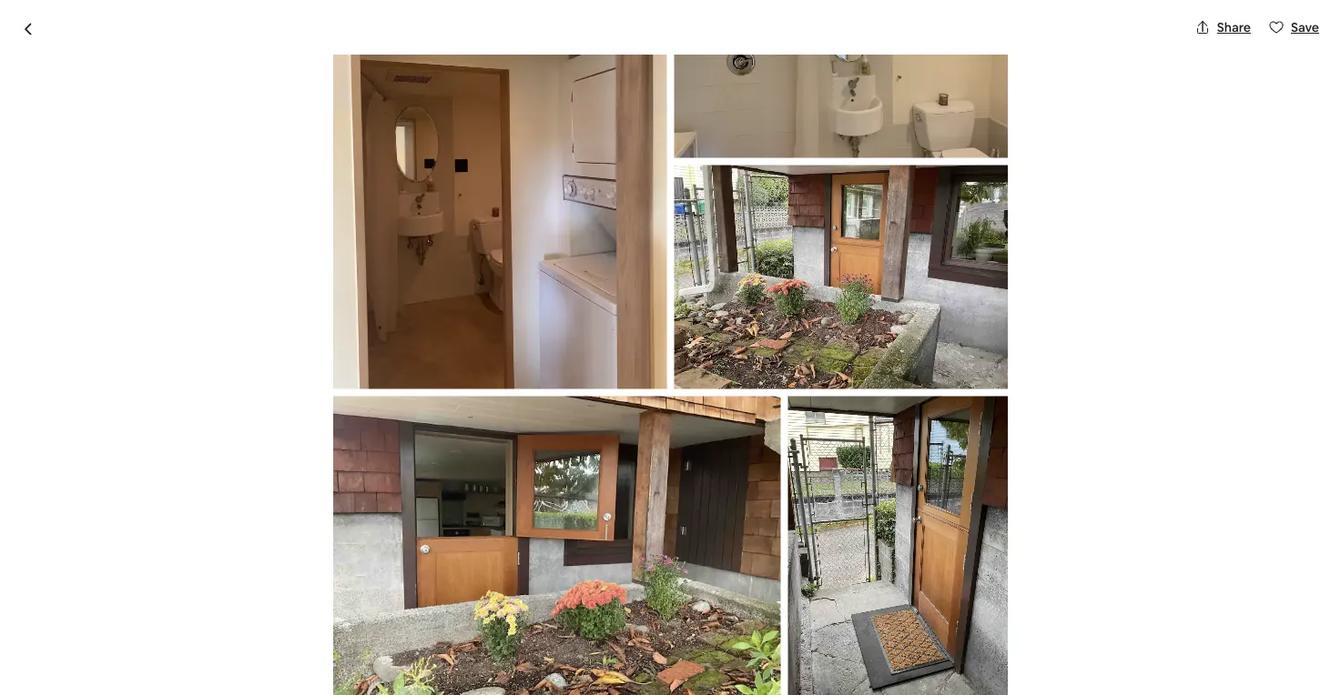 Task type: vqa. For each thing, say whether or not it's contained in the screenshot.
You'Ll in REGION
yes



Task type: locate. For each thing, give the bounding box(es) containing it.
0 vertical spatial in
[[362, 54, 374, 72]]

you'll up bed
[[228, 260, 277, 286]]

backyard
[[283, 556, 345, 575]]

$80
[[863, 125, 900, 151], [863, 384, 890, 403]]

0 vertical spatial is
[[235, 666, 245, 684]]

restaurants,
[[353, 75, 433, 94]]

comes
[[296, 32, 341, 50]]

1 vertical spatial to
[[216, 556, 231, 575]]

entrance
[[324, 687, 384, 696]]

equipped
[[375, 32, 439, 50]]

private
[[274, 687, 321, 696]]

listing image 12 image
[[674, 166, 1008, 390], [674, 166, 1008, 390]]

isn't
[[191, 10, 218, 29]]

architect,
[[542, 10, 606, 29]]

studio up comfortably.
[[703, 10, 745, 29]]

you'll right the tools at the left of the page
[[527, 207, 561, 225]]

0 vertical spatial studio
[[703, 10, 745, 29]]

two
[[444, 666, 471, 684]]

1 vertical spatial $80
[[863, 384, 890, 403]]

listing image 13 image
[[333, 397, 781, 696], [333, 397, 781, 696]]

1 vertical spatial a
[[433, 666, 441, 684]]

craftsman
[[511, 666, 580, 684]]

2 vertical spatial of
[[464, 687, 478, 696]]

1 vertical spatial this
[[1017, 576, 1039, 592]]

2 horizontal spatial of
[[464, 687, 478, 696]]

to left shared at the left
[[216, 556, 231, 575]]

0 vertical spatial this
[[609, 10, 633, 29]]

nights
[[915, 384, 956, 403]]

2 $80 from the top
[[863, 384, 890, 403]]

cabinetry
[[457, 250, 521, 269]]

with
[[442, 32, 472, 50], [193, 163, 222, 182], [263, 207, 292, 225], [257, 294, 286, 313], [295, 338, 324, 356], [348, 556, 377, 575]]

rental.
[[318, 10, 360, 29]]

$80 left x
[[863, 384, 890, 403]]

bedroom image
[[161, 307, 451, 500], [161, 307, 451, 500]]

$80 for $80 x 2 nights
[[863, 384, 890, 403]]

reserve
[[983, 301, 1038, 319]]

1 horizontal spatial this
[[609, 10, 633, 29]]

2 horizontal spatial this
[[1017, 576, 1039, 592]]

on
[[387, 687, 404, 696]]

$80 for $80 night
[[863, 125, 900, 151]]

*beautiful,
[[161, 250, 230, 269]]

listing image 14 image
[[788, 397, 1008, 696], [788, 397, 1008, 696]]

to left live
[[615, 32, 630, 50]]

a down located on the bottom of page
[[263, 687, 271, 696]]

1 vertical spatial of
[[416, 666, 430, 684]]

this up exudes
[[161, 10, 188, 29]]

counters
[[366, 250, 425, 269]]

1 vertical spatial need
[[564, 207, 598, 225]]

0 horizontal spatial a
[[263, 687, 271, 696]]

in right sits on the top of page
[[362, 54, 374, 72]]

1 horizontal spatial of
[[442, 54, 456, 72]]

before
[[901, 513, 947, 531]]

exposure
[[230, 338, 292, 356]]

be up views
[[706, 54, 724, 72]]

this up through
[[217, 640, 251, 666]]

studio inside this isn't your standard rental. designed by a uw-trained architect, this charming studio exudes warmth and comes fully equipped with everything you need to live comfortably. this well appointed space sits in the heart of seattle's central district where you'll be minutes away from fantastic restaurants, coffee shops, dispensaries, and stunning views along the lake washington shoreline.
[[703, 10, 745, 29]]

share button
[[1188, 12, 1259, 43]]

$80 x 2 nights button
[[863, 384, 956, 403]]

a up side
[[433, 666, 441, 684]]

0 horizontal spatial this
[[217, 640, 251, 666]]

trained
[[490, 10, 538, 29]]

$80 night
[[863, 125, 939, 151]]

this down exudes
[[161, 54, 188, 72]]

1 vertical spatial in
[[285, 469, 297, 488]]

2 vertical spatial in
[[302, 666, 313, 684]]

a right by
[[450, 10, 458, 29]]

the right access
[[728, 666, 750, 684]]

parking
[[612, 687, 662, 696]]

the
[[377, 54, 399, 72], [201, 97, 224, 116], [408, 207, 430, 225], [317, 666, 339, 684], [728, 666, 750, 684], [408, 687, 430, 696], [481, 687, 504, 696]]

away
[[218, 75, 252, 94]]

*southern
[[161, 338, 227, 356]]

this left listing
[[1017, 576, 1039, 592]]

airbnb service fee
[[863, 450, 985, 469]]

to
[[615, 32, 630, 50], [216, 556, 231, 575]]

0 vertical spatial be
[[706, 54, 724, 72]]

0 vertical spatial to
[[615, 32, 630, 50]]

charged
[[1014, 347, 1063, 363]]

and left all
[[362, 207, 387, 225]]

0 horizontal spatial of
[[416, 666, 430, 684]]

night
[[904, 130, 939, 149]]

need right the tools at the left of the page
[[564, 207, 598, 225]]

of right level
[[416, 666, 430, 684]]

1 horizontal spatial to
[[615, 32, 630, 50]]

1 vertical spatial this
[[161, 54, 188, 72]]

lower
[[342, 666, 379, 684]]

this up live
[[609, 10, 633, 29]]

listing image 11 image
[[674, 0, 1008, 159], [674, 0, 1008, 159]]

dialog
[[0, 0, 1341, 696]]

tools
[[490, 207, 524, 225]]

of
[[442, 54, 456, 72], [416, 666, 430, 684], [464, 687, 478, 696]]

1 horizontal spatial is
[[666, 687, 676, 696]]

0 vertical spatial fee
[[925, 417, 948, 436]]

2
[[904, 384, 912, 403]]

the studio is located in the lower level of a two story craftsman home. guests access the studio through a private entrance on the side of the building. street parking is readil
[[161, 666, 753, 696]]

mattress
[[325, 294, 385, 313]]

2 horizontal spatial in
[[362, 54, 374, 72]]

1 horizontal spatial in
[[302, 666, 313, 684]]

2 this from the top
[[161, 54, 188, 72]]

0 vertical spatial $80
[[863, 125, 900, 151]]

0 horizontal spatial be
[[706, 54, 724, 72]]

total
[[863, 513, 898, 531]]

2 horizontal spatial a
[[450, 10, 458, 29]]

1 vertical spatial be
[[996, 347, 1011, 363]]

with right bed
[[257, 294, 286, 313]]

this
[[161, 10, 188, 29], [161, 54, 188, 72]]

wood
[[324, 250, 363, 269]]

1 vertical spatial fee
[[963, 450, 985, 469]]

12/1/2023
[[874, 195, 932, 212]]

in up private
[[302, 666, 313, 684]]

what
[[161, 640, 212, 666]]

studio up through
[[190, 666, 231, 684]]

fantastic
[[291, 75, 350, 94]]

stove
[[322, 207, 359, 225]]

2 vertical spatial this
[[217, 640, 251, 666]]

need up district
[[578, 32, 612, 50]]

$80 left night
[[863, 125, 900, 151]]

added
[[460, 294, 504, 313]]

fee right service
[[963, 450, 985, 469]]

this for report this listing
[[1017, 576, 1039, 592]]

and down 'standard'
[[267, 32, 292, 50]]

listing
[[1041, 576, 1077, 592]]

0 horizontal spatial to
[[216, 556, 231, 575]]

*washer
[[161, 469, 215, 488]]

lights
[[237, 381, 273, 400]]

comfort
[[507, 294, 562, 313]]

airbnb service fee button
[[863, 450, 985, 469]]

where you'll sleep region
[[153, 260, 763, 560]]

is up through
[[235, 666, 245, 684]]

0 vertical spatial need
[[578, 32, 612, 50]]

report this listing
[[972, 576, 1077, 592]]

0 vertical spatial a
[[450, 10, 458, 29]]

shops,
[[482, 75, 525, 94]]

report
[[972, 576, 1014, 592]]

x
[[893, 384, 900, 403]]

the up 'entrance'
[[317, 666, 339, 684]]

fee up service
[[925, 417, 948, 436]]

studio
[[703, 10, 745, 29], [190, 666, 231, 684], [161, 687, 203, 696]]

of up coffee
[[442, 54, 456, 72]]

washington
[[261, 97, 342, 116]]

*chef's kitchen with gas stove and all the cooking tools you'll need
[[161, 207, 598, 225]]

us
[[225, 163, 240, 182]]

0 vertical spatial this
[[161, 10, 188, 29]]

you'll up stunning on the top of the page
[[670, 54, 703, 72]]

latex
[[290, 294, 322, 313]]

of down two
[[464, 687, 478, 696]]

light
[[416, 338, 446, 356]]

unit
[[300, 469, 326, 488]]

minutes
[[161, 75, 215, 94]]

with left the garden
[[348, 556, 377, 575]]

2 vertical spatial studio
[[161, 687, 203, 696]]

sanded
[[272, 250, 321, 269]]

be right won't
[[996, 347, 1011, 363]]

from
[[255, 75, 288, 94]]

dialog containing share
[[0, 0, 1341, 696]]

to inside this isn't your standard rental. designed by a uw-trained architect, this charming studio exudes warmth and comes fully equipped with everything you need to live comfortably. this well appointed space sits in the heart of seattle's central district where you'll be minutes away from fantastic restaurants, coffee shops, dispensaries, and stunning views along the lake washington shoreline.
[[615, 32, 630, 50]]

reserve button
[[863, 288, 1157, 332]]

0 vertical spatial of
[[442, 54, 456, 72]]

studio down the
[[161, 687, 203, 696]]

appointed
[[221, 54, 290, 72]]

listing image 10 image
[[333, 0, 667, 390], [333, 0, 667, 390]]

fee
[[925, 417, 948, 436], [963, 450, 985, 469]]

1 vertical spatial studio
[[190, 666, 231, 684]]

and up for
[[428, 250, 454, 269]]

place
[[256, 640, 307, 666]]

in left the unit
[[285, 469, 297, 488]]

level
[[383, 666, 413, 684]]

2 vertical spatial a
[[263, 687, 271, 696]]

you'll inside this isn't your standard rental. designed by a uw-trained architect, this charming studio exudes warmth and comes fully equipped with everything you need to live comfortably. this well appointed space sits in the heart of seattle's central district where you'll be minutes away from fantastic restaurants, coffee shops, dispensaries, and stunning views along the lake washington shoreline.
[[670, 54, 703, 72]]

1 $80 from the top
[[863, 125, 900, 151]]

the up restaurants,
[[377, 54, 399, 72]]

12/1/2023 button
[[863, 172, 1157, 223]]

with down uw-
[[442, 32, 472, 50]]

is down guests
[[666, 687, 676, 696]]



Task type: describe. For each thing, give the bounding box(es) containing it.
you'll left the enjoy:
[[272, 163, 306, 182]]

the right all
[[408, 207, 430, 225]]

*southern exposure with great natural light
[[161, 338, 446, 356]]

by
[[430, 10, 447, 29]]

live
[[633, 32, 655, 50]]

heart
[[403, 54, 439, 72]]

you'll inside region
[[228, 260, 277, 286]]

street
[[567, 687, 609, 696]]

located
[[248, 666, 299, 684]]

share
[[1217, 19, 1251, 36]]

*access to shared backyard with garden
[[161, 556, 428, 575]]

with left great
[[295, 338, 324, 356]]

the down the story
[[481, 687, 504, 696]]

central
[[520, 54, 569, 72]]

*dimmable
[[161, 381, 234, 400]]

1 this from the top
[[161, 10, 188, 29]]

you
[[550, 32, 575, 50]]

space
[[293, 54, 333, 72]]

with left gas
[[263, 207, 292, 225]]

need inside this isn't your standard rental. designed by a uw-trained architect, this charming studio exudes warmth and comes fully equipped with everything you need to live comfortably. this well appointed space sits in the heart of seattle's central district where you'll be minutes away from fantastic restaurants, coffee shops, dispensaries, and stunning views along the lake washington shoreline.
[[578, 32, 612, 50]]

*full
[[161, 294, 187, 313]]

1 horizontal spatial fee
[[963, 450, 985, 469]]

sits
[[336, 54, 359, 72]]

everything
[[475, 32, 547, 50]]

won't
[[960, 347, 993, 363]]

enjoy:
[[309, 163, 348, 182]]

and right us
[[243, 163, 269, 182]]

comfortably.
[[658, 32, 744, 50]]

you won't be charged yet
[[936, 347, 1085, 363]]

the left lake
[[201, 97, 224, 116]]

kitchen
[[210, 207, 259, 225]]

dispensaries,
[[529, 75, 615, 94]]

be inside this isn't your standard rental. designed by a uw-trained architect, this charming studio exudes warmth and comes fully equipped with everything you need to live comfortably. this well appointed space sits in the heart of seattle's central district where you'll be minutes away from fantastic restaurants, coffee shops, dispensaries, and stunning views along the lake washington shoreline.
[[706, 54, 724, 72]]

*dimmable lights throughout
[[161, 381, 353, 400]]

1 horizontal spatial be
[[996, 347, 1011, 363]]

your
[[222, 10, 252, 29]]

coffee
[[436, 75, 479, 94]]

with inside this isn't your standard rental. designed by a uw-trained architect, this charming studio exudes warmth and comes fully equipped with everything you need to live comfortably. this well appointed space sits in the heart of seattle's central district where you'll be minutes away from fantastic restaurants, coffee shops, dispensaries, and stunning views along the lake washington shoreline.
[[442, 32, 472, 50]]

0 horizontal spatial fee
[[925, 417, 948, 436]]

for
[[438, 294, 457, 313]]

with left us
[[193, 163, 222, 182]]

story
[[474, 666, 508, 684]]

yet
[[1066, 347, 1085, 363]]

offers
[[311, 640, 367, 666]]

0 horizontal spatial in
[[285, 469, 297, 488]]

this for what this place offers
[[217, 640, 251, 666]]

1 horizontal spatial a
[[433, 666, 441, 684]]

and down where
[[618, 75, 644, 94]]

cooking
[[433, 207, 487, 225]]

stay
[[161, 163, 190, 182]]

access
[[679, 666, 724, 684]]

save
[[1291, 19, 1320, 36]]

topper
[[388, 294, 435, 313]]

charming
[[636, 10, 700, 29]]

in inside this isn't your standard rental. designed by a uw-trained architect, this charming studio exudes warmth and comes fully equipped with everything you need to live comfortably. this well appointed space sits in the heart of seattle's central district where you'll be minutes away from fantastic restaurants, coffee shops, dispensaries, and stunning views along the lake washington shoreline.
[[362, 54, 374, 72]]

in inside the studio is located in the lower level of a two story craftsman home. guests access the studio through a private entrance on the side of the building. street parking is readil
[[302, 666, 313, 684]]

save button
[[1262, 12, 1327, 43]]

$80 x 2 nights
[[863, 384, 956, 403]]

lake
[[227, 97, 258, 116]]

through
[[206, 687, 260, 696]]

you
[[936, 347, 958, 363]]

cleaning fee
[[863, 417, 948, 436]]

the
[[161, 666, 186, 684]]

views
[[708, 75, 746, 94]]

0 horizontal spatial is
[[235, 666, 245, 684]]

what this place offers
[[161, 640, 367, 666]]

stunning
[[647, 75, 705, 94]]

where you'll sleep
[[161, 260, 331, 286]]

this isn't your standard rental. designed by a uw-trained architect, this charming studio exudes warmth and comes fully equipped with everything you need to live comfortably. this well appointed space sits in the heart of seattle's central district where you'll be minutes away from fantastic restaurants, coffee shops, dispensaries, and stunning views along the lake washington shoreline.
[[161, 10, 749, 116]]

where
[[625, 54, 666, 72]]

1 vertical spatial is
[[666, 687, 676, 696]]

along
[[161, 97, 198, 116]]

this inside this isn't your standard rental. designed by a uw-trained architect, this charming studio exudes warmth and comes fully equipped with everything you need to live comfortably. this well appointed space sits in the heart of seattle's central district where you'll be minutes away from fantastic restaurants, coffee shops, dispensaries, and stunning views along the lake washington shoreline.
[[609, 10, 633, 29]]

the right on
[[408, 687, 430, 696]]

of inside this isn't your standard rental. designed by a uw-trained architect, this charming studio exudes warmth and comes fully equipped with everything you need to live comfortably. this well appointed space sits in the heart of seattle's central district where you'll be minutes away from fantastic restaurants, coffee shops, dispensaries, and stunning views along the lake washington shoreline.
[[442, 54, 456, 72]]

gas
[[295, 207, 319, 225]]

hand-
[[233, 250, 272, 269]]

guests
[[628, 666, 676, 684]]

stay with us and you'll enjoy:
[[161, 163, 351, 182]]

seattle's
[[459, 54, 517, 72]]

shoreline.
[[345, 97, 409, 116]]

*chef's
[[161, 207, 207, 225]]

total before taxes
[[863, 513, 987, 531]]

warmth
[[212, 32, 264, 50]]

taxes
[[950, 513, 987, 531]]

and left "dryer"
[[218, 469, 243, 488]]

a inside this isn't your standard rental. designed by a uw-trained architect, this charming studio exudes warmth and comes fully equipped with everything you need to live comfortably. this well appointed space sits in the heart of seattle's central district where you'll be minutes away from fantastic restaurants, coffee shops, dispensaries, and stunning views along the lake washington shoreline.
[[450, 10, 458, 29]]

service
[[912, 450, 960, 469]]

natural
[[367, 338, 413, 356]]

garden
[[380, 556, 428, 575]]

district
[[572, 54, 621, 72]]

side
[[433, 687, 461, 696]]

*beautiful, hand-sanded wood counters and cabinetry
[[161, 250, 521, 269]]



